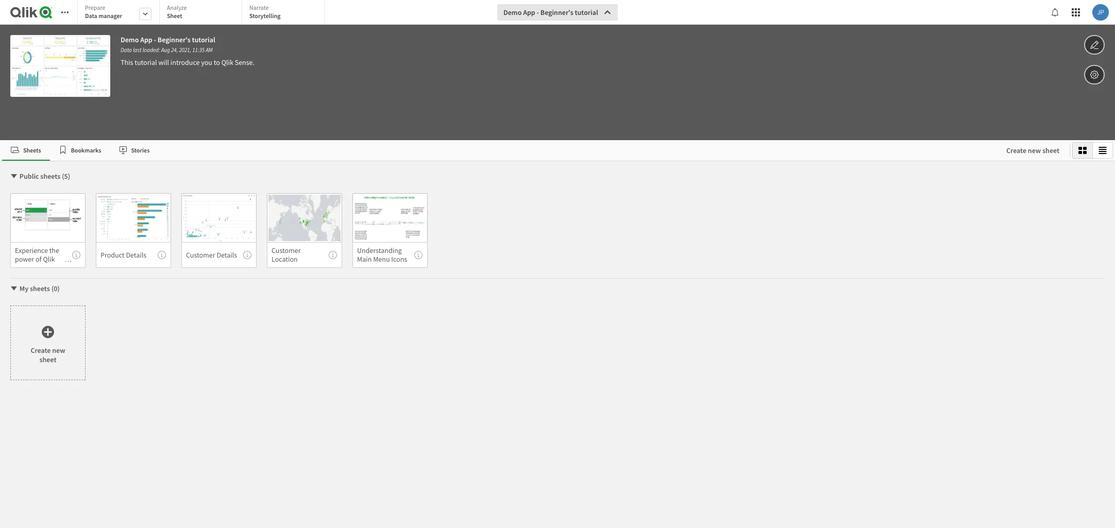 Task type: vqa. For each thing, say whether or not it's contained in the screenshot.
Demo App - Beginner'S Tutorial Data Last Loaded: Aug 24, 2021, 11:35 Am This Tutorial Will Introduce You To Qlik Sense.
yes



Task type: locate. For each thing, give the bounding box(es) containing it.
sheets left the (5)
[[40, 172, 60, 181]]

create new sheet button
[[998, 142, 1068, 159]]

tab list containing sheets
[[2, 140, 996, 161]]

1 horizontal spatial create new sheet
[[1006, 146, 1060, 155]]

tooltip for customer details
[[243, 251, 251, 259]]

0 vertical spatial demo
[[503, 8, 522, 17]]

1 details from the left
[[126, 250, 146, 260]]

details inside menu item
[[217, 250, 237, 260]]

1 vertical spatial tab list
[[2, 140, 996, 161]]

customer details menu item
[[181, 242, 257, 268]]

tutorial inside button
[[575, 8, 598, 17]]

customer
[[272, 246, 301, 255], [186, 250, 215, 260]]

1 horizontal spatial customer
[[272, 246, 301, 255]]

1 horizontal spatial create
[[1006, 146, 1027, 155]]

main
[[357, 255, 372, 264]]

beginner's
[[541, 8, 573, 17], [158, 35, 191, 44]]

create inside create new sheet button
[[1006, 146, 1027, 155]]

app inside button
[[523, 8, 535, 17]]

3 tooltip from the left
[[243, 251, 251, 259]]

2 tooltip from the left
[[158, 251, 166, 259]]

tooltip left "main"
[[329, 251, 337, 259]]

product details menu item
[[96, 242, 171, 268]]

tooltip right product details
[[158, 251, 166, 259]]

qlik inside "demo app - beginner's tutorial data last loaded: aug 24, 2021, 11:35 am this tutorial will introduce you to qlik sense."
[[221, 58, 233, 67]]

to
[[214, 58, 220, 67]]

prepare
[[85, 4, 105, 11]]

0 vertical spatial qlik
[[221, 58, 233, 67]]

- inside "demo app - beginner's tutorial data last loaded: aug 24, 2021, 11:35 am this tutorial will introduce you to qlik sense."
[[154, 35, 156, 44]]

0 horizontal spatial -
[[154, 35, 156, 44]]

tooltip right icons
[[414, 251, 423, 259]]

tooltip inside customer details menu item
[[243, 251, 251, 259]]

experience the power of qlik sense
[[15, 246, 59, 273]]

1 horizontal spatial tutorial
[[192, 35, 215, 44]]

-
[[537, 8, 539, 17], [154, 35, 156, 44]]

app options image
[[1090, 69, 1099, 81]]

2 horizontal spatial tutorial
[[575, 8, 598, 17]]

create
[[1006, 146, 1027, 155], [31, 346, 51, 355]]

tooltip right customer details
[[243, 251, 251, 259]]

app for demo app - beginner's tutorial
[[523, 8, 535, 17]]

app inside "demo app - beginner's tutorial data last loaded: aug 24, 2021, 11:35 am this tutorial will introduce you to qlik sense."
[[140, 35, 152, 44]]

app for demo app - beginner's tutorial data last loaded: aug 24, 2021, 11:35 am this tutorial will introduce you to qlik sense.
[[140, 35, 152, 44]]

1 vertical spatial new
[[52, 346, 65, 355]]

0 horizontal spatial create
[[31, 346, 51, 355]]

1 horizontal spatial details
[[217, 250, 237, 260]]

sheets
[[40, 172, 60, 181], [30, 284, 50, 293]]

1 horizontal spatial qlik
[[221, 58, 233, 67]]

understanding main menu icons sheet is selected. press the spacebar or enter key to open understanding main menu icons sheet. use the right and left arrow keys to navigate. element
[[352, 193, 428, 268]]

details
[[126, 250, 146, 260], [217, 250, 237, 260]]

1 vertical spatial create new sheet
[[31, 346, 65, 364]]

5 tooltip from the left
[[414, 251, 423, 259]]

demo
[[503, 8, 522, 17], [121, 35, 139, 44]]

0 horizontal spatial beginner's
[[158, 35, 191, 44]]

qlik inside experience the power of qlik sense
[[43, 255, 55, 264]]

data down prepare
[[85, 12, 97, 20]]

tooltip
[[72, 251, 80, 259], [158, 251, 166, 259], [243, 251, 251, 259], [329, 251, 337, 259], [414, 251, 423, 259]]

demo inside demo app - beginner's tutorial button
[[503, 8, 522, 17]]

beginner's inside "demo app - beginner's tutorial data last loaded: aug 24, 2021, 11:35 am this tutorial will introduce you to qlik sense."
[[158, 35, 191, 44]]

1 vertical spatial demo
[[121, 35, 139, 44]]

demo app - beginner's tutorial button
[[497, 4, 618, 21]]

james peterson image
[[1093, 4, 1109, 21]]

1 tooltip from the left
[[72, 251, 80, 259]]

beginner's inside button
[[541, 8, 573, 17]]

1 horizontal spatial -
[[537, 8, 539, 17]]

application
[[0, 0, 1115, 528]]

public
[[19, 172, 39, 181]]

1 horizontal spatial app
[[523, 8, 535, 17]]

stories
[[131, 146, 150, 154]]

prepare data manager
[[85, 4, 122, 20]]

data inside 'prepare data manager'
[[85, 12, 97, 20]]

1 vertical spatial create
[[31, 346, 51, 355]]

sheets left (0)
[[30, 284, 50, 293]]

1 horizontal spatial beginner's
[[541, 8, 573, 17]]

2 vertical spatial tutorial
[[135, 58, 157, 67]]

(5)
[[62, 172, 70, 181]]

analyze
[[167, 4, 187, 11]]

0 vertical spatial -
[[537, 8, 539, 17]]

0 horizontal spatial app
[[140, 35, 152, 44]]

customer inside menu item
[[272, 246, 301, 255]]

you
[[201, 58, 212, 67]]

1 vertical spatial sheet
[[39, 355, 56, 364]]

create new sheet inside button
[[1006, 146, 1060, 155]]

last
[[133, 46, 141, 54]]

tooltip inside understanding main menu icons menu item
[[414, 251, 423, 259]]

0 vertical spatial tab list
[[77, 0, 328, 26]]

location
[[272, 255, 298, 264]]

1 vertical spatial sheets
[[30, 284, 50, 293]]

0 vertical spatial data
[[85, 12, 97, 20]]

collapse image
[[10, 172, 18, 180]]

data left last
[[121, 46, 132, 54]]

app
[[523, 8, 535, 17], [140, 35, 152, 44]]

customer for location
[[272, 246, 301, 255]]

tooltip inside experience the power of qlik sense menu item
[[72, 251, 80, 259]]

0 vertical spatial create new sheet
[[1006, 146, 1060, 155]]

1 vertical spatial tutorial
[[192, 35, 215, 44]]

tab list containing prepare
[[77, 0, 328, 26]]

am
[[206, 46, 213, 54]]

my sheets (0)
[[19, 284, 60, 293]]

qlik right to
[[221, 58, 233, 67]]

details for customer details
[[217, 250, 237, 260]]

tutorial
[[575, 8, 598, 17], [192, 35, 215, 44], [135, 58, 157, 67]]

1 vertical spatial data
[[121, 46, 132, 54]]

tooltip for product details
[[158, 251, 166, 259]]

create new sheet
[[1006, 146, 1060, 155], [31, 346, 65, 364]]

tooltip inside the "product details" 'menu item'
[[158, 251, 166, 259]]

1 vertical spatial beginner's
[[158, 35, 191, 44]]

0 horizontal spatial details
[[126, 250, 146, 260]]

0 horizontal spatial customer
[[186, 250, 215, 260]]

0 vertical spatial sheets
[[40, 172, 60, 181]]

product details
[[100, 250, 146, 260]]

demo app - beginner's tutorial data last loaded: aug 24, 2021, 11:35 am this tutorial will introduce you to qlik sense.
[[121, 35, 255, 67]]

data
[[85, 12, 97, 20], [121, 46, 132, 54]]

0 horizontal spatial tutorial
[[135, 58, 157, 67]]

sense.
[[235, 58, 255, 67]]

1 vertical spatial qlik
[[43, 255, 55, 264]]

tab list
[[77, 0, 328, 26], [2, 140, 996, 161]]

0 vertical spatial new
[[1028, 146, 1041, 155]]

0 horizontal spatial data
[[85, 12, 97, 20]]

1 horizontal spatial demo
[[503, 8, 522, 17]]

my
[[19, 284, 28, 293]]

details inside 'menu item'
[[126, 250, 146, 260]]

understanding
[[357, 246, 402, 255]]

1 vertical spatial app
[[140, 35, 152, 44]]

demo inside "demo app - beginner's tutorial data last loaded: aug 24, 2021, 11:35 am this tutorial will introduce you to qlik sense."
[[121, 35, 139, 44]]

0 vertical spatial sheet
[[1043, 146, 1060, 155]]

4 tooltip from the left
[[329, 251, 337, 259]]

0 horizontal spatial demo
[[121, 35, 139, 44]]

qlik right of on the left of page
[[43, 255, 55, 264]]

sheets
[[23, 146, 41, 154]]

bookmarks
[[71, 146, 101, 154]]

qlik
[[221, 58, 233, 67], [43, 255, 55, 264]]

tooltip right the
[[72, 251, 80, 259]]

tutorial for demo app - beginner's tutorial data last loaded: aug 24, 2021, 11:35 am this tutorial will introduce you to qlik sense.
[[192, 35, 215, 44]]

will
[[158, 58, 169, 67]]

new
[[1028, 146, 1041, 155], [52, 346, 65, 355]]

group
[[1072, 142, 1113, 159]]

demo app - beginner's tutorial
[[503, 8, 598, 17]]

sheet inside button
[[1043, 146, 1060, 155]]

0 vertical spatial tutorial
[[575, 8, 598, 17]]

demo for demo app - beginner's tutorial
[[503, 8, 522, 17]]

tooltip inside customer location menu item
[[329, 251, 337, 259]]

11:35
[[192, 46, 205, 54]]

toolbar
[[0, 0, 1115, 140]]

1 horizontal spatial data
[[121, 46, 132, 54]]

2 details from the left
[[217, 250, 237, 260]]

1 horizontal spatial new
[[1028, 146, 1041, 155]]

sheet
[[1043, 146, 1060, 155], [39, 355, 56, 364]]

customer inside menu item
[[186, 250, 215, 260]]

1 vertical spatial -
[[154, 35, 156, 44]]

0 horizontal spatial new
[[52, 346, 65, 355]]

aug
[[161, 46, 170, 54]]

0 vertical spatial app
[[523, 8, 535, 17]]

- inside button
[[537, 8, 539, 17]]

0 horizontal spatial qlik
[[43, 255, 55, 264]]

0 vertical spatial beginner's
[[541, 8, 573, 17]]

group inside application
[[1072, 142, 1113, 159]]

0 vertical spatial create
[[1006, 146, 1027, 155]]

1 horizontal spatial sheet
[[1043, 146, 1060, 155]]



Task type: describe. For each thing, give the bounding box(es) containing it.
customer location menu item
[[267, 242, 342, 268]]

experience the power of qlik sense menu item
[[10, 242, 86, 273]]

narrate storytelling
[[249, 4, 281, 20]]

2021,
[[179, 46, 191, 54]]

customer details
[[186, 250, 237, 260]]

customer details sheet is selected. press the spacebar or enter key to open customer details sheet. use the right and left arrow keys to navigate. element
[[181, 193, 257, 268]]

power
[[15, 255, 34, 264]]

details for product details
[[126, 250, 146, 260]]

grid view image
[[1079, 146, 1087, 155]]

list view image
[[1099, 146, 1107, 155]]

edit image
[[1090, 39, 1099, 51]]

experience
[[15, 246, 48, 255]]

(0)
[[51, 284, 60, 293]]

understanding main menu icons menu item
[[352, 242, 428, 268]]

new inside button
[[1028, 146, 1041, 155]]

public sheets (5)
[[19, 172, 70, 181]]

this
[[121, 58, 133, 67]]

sheets button
[[2, 140, 50, 161]]

24,
[[171, 46, 178, 54]]

data inside "demo app - beginner's tutorial data last loaded: aug 24, 2021, 11:35 am this tutorial will introduce you to qlik sense."
[[121, 46, 132, 54]]

storytelling
[[249, 12, 281, 20]]

tooltip for experience the power of qlik sense
[[72, 251, 80, 259]]

create inside create new sheet
[[31, 346, 51, 355]]

sense
[[15, 263, 33, 273]]

application containing demo app - beginner's tutorial
[[0, 0, 1115, 528]]

sheet
[[167, 12, 182, 20]]

bookmarks button
[[50, 140, 110, 161]]

icons
[[391, 255, 407, 264]]

- for demo app - beginner's tutorial data last loaded: aug 24, 2021, 11:35 am this tutorial will introduce you to qlik sense.
[[154, 35, 156, 44]]

demo for demo app - beginner's tutorial data last loaded: aug 24, 2021, 11:35 am this tutorial will introduce you to qlik sense.
[[121, 35, 139, 44]]

narrate
[[249, 4, 269, 11]]

sheets for my sheets
[[30, 284, 50, 293]]

- for demo app - beginner's tutorial
[[537, 8, 539, 17]]

experience the power of qlik sense sheet is selected. press the spacebar or enter key to open experience the power of qlik sense sheet. use the right and left arrow keys to navigate. element
[[10, 193, 86, 273]]

customer for details
[[186, 250, 215, 260]]

0 horizontal spatial create new sheet
[[31, 346, 65, 364]]

beginner's for demo app - beginner's tutorial
[[541, 8, 573, 17]]

product
[[100, 250, 125, 260]]

loaded:
[[143, 46, 160, 54]]

tutorial for demo app - beginner's tutorial
[[575, 8, 598, 17]]

of
[[36, 255, 42, 264]]

tooltip for customer location
[[329, 251, 337, 259]]

menu
[[373, 255, 390, 264]]

toolbar containing demo app - beginner's tutorial
[[0, 0, 1115, 140]]

the
[[49, 246, 59, 255]]

tooltip for understanding main menu icons
[[414, 251, 423, 259]]

understanding main menu icons
[[357, 246, 407, 264]]

introduce
[[171, 58, 200, 67]]

collapse image
[[10, 284, 18, 293]]

sheets for public sheets
[[40, 172, 60, 181]]

product details sheet is selected. press the spacebar or enter key to open product details sheet. use the right and left arrow keys to navigate. element
[[96, 193, 171, 268]]

customer location
[[272, 246, 301, 264]]

analyze sheet
[[167, 4, 187, 20]]

manager
[[99, 12, 122, 20]]

beginner's for demo app - beginner's tutorial data last loaded: aug 24, 2021, 11:35 am this tutorial will introduce you to qlik sense.
[[158, 35, 191, 44]]

customer location sheet is selected. press the spacebar or enter key to open customer location sheet. use the right and left arrow keys to navigate. element
[[267, 193, 342, 268]]

0 horizontal spatial sheet
[[39, 355, 56, 364]]

stories button
[[110, 140, 158, 161]]



